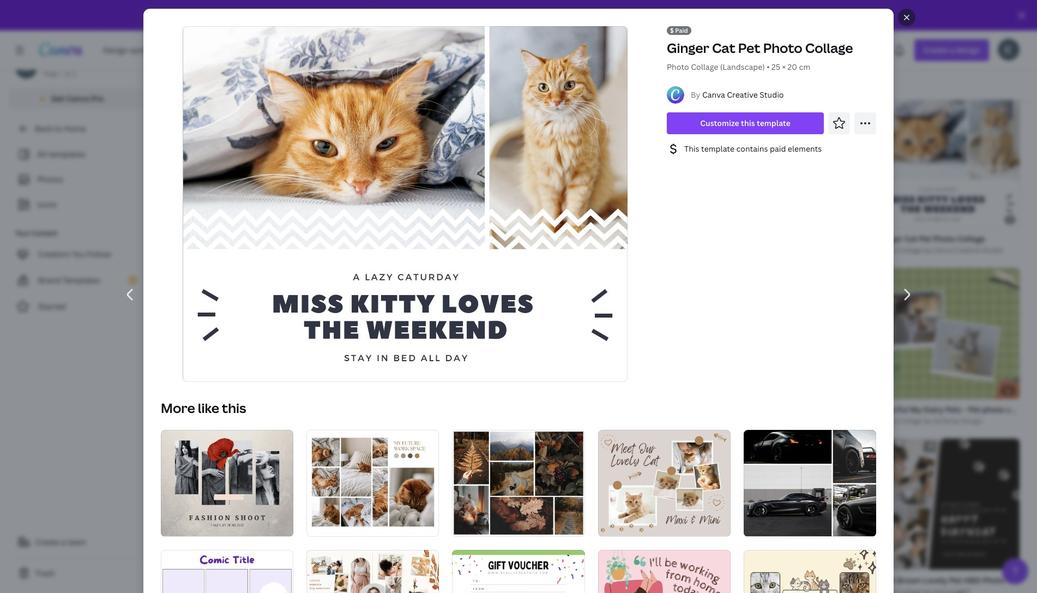 Task type: vqa. For each thing, say whether or not it's contained in the screenshot.
collages
yes



Task type: locate. For each thing, give the bounding box(es) containing it.
minimalist inside pastel brown minimalist dog day photo collage photo collage by züleyha kıssacık
[[223, 464, 262, 474]]

1 vertical spatial photo collage by hstrongart link
[[172, 190, 287, 201]]

0 horizontal spatial pastel
[[172, 464, 195, 474]]

photo for collages
[[805, 119, 827, 129]]

by left telllu
[[748, 472, 756, 481]]

photo collage by jessica lizarondo
[[526, 246, 636, 255]]

colorful
[[879, 404, 909, 415]]

design down the grey minimalist cat moments photo collage link
[[598, 75, 620, 84]]

template up moonkimi
[[757, 118, 791, 128]]

category button
[[220, 74, 279, 95]]

care
[[453, 63, 470, 73]]

cute beige hamster pet photo collage link
[[879, 63, 1020, 75]]

0 horizontal spatial photo
[[805, 119, 827, 129]]

cute up telllu
[[743, 460, 761, 470]]

by inside cute beige hamster pet photo collage photo collage by yganko
[[924, 75, 932, 84]]

design down -
[[962, 416, 983, 426]]

0 horizontal spatial ginger cat pet photo collage image
[[183, 26, 629, 383]]

studio down ginger cat pet photo collage link on the top of the page
[[983, 246, 1004, 255]]

scrapbook
[[837, 460, 877, 470]]

1 vertical spatial all
[[37, 149, 47, 159]]

pets inside colorful my dairy pets - pet photo collage photo collage by gotemp design
[[946, 404, 962, 415]]

all left filters
[[172, 79, 182, 89]]

cute inside cute beige hamster pet photo collage photo collage by yganko
[[879, 63, 896, 73]]

• right free
[[60, 69, 62, 79]]

0 horizontal spatial studio
[[453, 246, 474, 255]]

1 horizontal spatial photo collage by canva creative studio link
[[879, 245, 1004, 256]]

1 horizontal spatial minimalist
[[545, 63, 584, 73]]

by down dairy
[[924, 416, 932, 426]]

0 horizontal spatial all
[[37, 149, 47, 159]]

1 horizontal spatial this
[[742, 118, 755, 128]]

free
[[44, 69, 57, 79]]

brown down brown cute pet animal photo collage
[[172, 8, 196, 19]]

0 horizontal spatial beige
[[398, 234, 418, 244]]

creative inside ginger cat pet photo collage photo collage by canva creative studio
[[955, 246, 981, 255]]

by down white parrot pet photo collage link
[[218, 191, 226, 200]]

beige right green
[[398, 234, 418, 244]]

cm
[[800, 62, 811, 72]]

pet inside brown cute pet animal photo collage photo collage by slebor
[[218, 8, 230, 19]]

pet inside cute beige hamster pet photo collage photo collage by yganko
[[954, 63, 967, 73]]

cat
[[713, 39, 736, 57], [438, 63, 451, 73], [586, 63, 599, 73], [905, 234, 918, 244]]

0 horizontal spatial creative
[[425, 246, 452, 255]]

1 vertical spatial brown
[[197, 464, 221, 474]]

0 horizontal spatial template
[[702, 143, 735, 154]]

you
[[72, 249, 85, 259]]

collage inside colorful my dairy pets - pet photo collage photo collage by gotemp design
[[899, 416, 923, 426]]

None search field
[[514, 39, 841, 61]]

canva down ginger cat pet photo collage link on the top of the page
[[934, 246, 953, 255]]

by down hamster on the top of the page
[[924, 75, 932, 84]]

0 horizontal spatial minimalist
[[223, 464, 262, 474]]

0 horizontal spatial brown
[[172, 8, 196, 19]]

1 horizontal spatial photo collage by hstrongart link
[[349, 75, 491, 85]]

photos
[[37, 174, 63, 184]]

beige art deco pet dog love photo collages photo collage by moonkimi
[[702, 119, 859, 140]]

1 horizontal spatial hstrongart
[[404, 75, 442, 84]]

1 horizontal spatial brown
[[197, 464, 221, 474]]

dark
[[879, 575, 896, 585]]

canva inside button
[[66, 93, 89, 104]]

photo collage by yganko link
[[879, 75, 1020, 85]]

0 horizontal spatial $
[[671, 26, 674, 34]]

elements
[[788, 143, 822, 154]]

2 photo collage by canva creative studio link from the left
[[879, 245, 1004, 256]]

0 horizontal spatial pets
[[394, 575, 410, 585]]

white simple cat mood board photo collage image
[[307, 430, 439, 536]]

creative inside pastel green beige cute pastel pet photo collage photo collage by canva creative studio
[[425, 246, 452, 255]]

brown right dark
[[898, 575, 922, 585]]

yellow pastel pet photo photo collage image
[[504, 268, 667, 399]]

cute inside brown cute pet animal photo collage photo collage by slebor
[[198, 8, 216, 19]]

get canva pro
[[51, 93, 104, 104]]

photo inside colorful my dairy pets - pet photo collage photo collage by gotemp design
[[983, 404, 1005, 415]]

by inside "beige art deco pet dog love photo collages photo collage by moonkimi"
[[748, 131, 756, 140]]

0 vertical spatial pets
[[946, 404, 962, 415]]

by left züleyha
[[218, 476, 226, 485]]

by down deco at the right
[[748, 131, 756, 140]]

photo collage by hstrongart link for pet
[[172, 190, 287, 201]]

by left trust
[[571, 75, 579, 84]]

by inside ginger cat pet photo collage photo collage by canva creative studio
[[924, 246, 932, 255]]

starred link
[[9, 296, 142, 318]]

art
[[724, 119, 735, 129]]

studio down the '25'
[[760, 89, 784, 100]]

0 vertical spatial $
[[671, 26, 674, 34]]

2 vertical spatial brown
[[898, 575, 922, 585]]

dark brown lovely pet hbd photo collage with cat paws image
[[857, 439, 1020, 569]]

creative down (landscape)
[[727, 89, 758, 100]]

contains
[[737, 143, 768, 154]]

0 horizontal spatial design
[[598, 75, 620, 84]]

photo for collage
[[983, 404, 1005, 415]]

0 vertical spatial hstrongart
[[404, 75, 442, 84]]

0 horizontal spatial ginger
[[667, 39, 710, 57]]

1 vertical spatial ginger
[[879, 234, 903, 244]]

purple and white 3 panel comic strip image
[[161, 550, 294, 593]]

pet inside dark brown lovely pet hbd photo collage w link
[[950, 575, 962, 585]]

collage
[[1007, 404, 1034, 415]]

pastel green beige cute pastel pet photo collage image
[[327, 97, 491, 228]]

photo collage by hstrongart link down parrot
[[172, 190, 287, 201]]

template down beige
[[702, 143, 735, 154]]

dark brown lovely pet hbd photo collage w link
[[879, 574, 1038, 586]]

photos link
[[15, 169, 135, 190]]

beige
[[898, 63, 919, 73], [398, 234, 418, 244]]

creative down pastel green beige cute pastel pet photo collage link
[[425, 246, 452, 255]]

1 horizontal spatial studio
[[760, 89, 784, 100]]

0 horizontal spatial hstrongart
[[228, 191, 265, 200]]

0 vertical spatial design
[[598, 75, 620, 84]]

get canva pro button
[[9, 88, 142, 109]]

0 vertical spatial brown
[[172, 8, 196, 19]]

by down green
[[395, 246, 403, 255]]

ginger cat pet photo collage link
[[879, 233, 1004, 245]]

züleyha
[[228, 476, 252, 485]]

1 vertical spatial beige
[[398, 234, 418, 244]]

1 vertical spatial hstrongart
[[228, 191, 265, 200]]

2 horizontal spatial studio
[[983, 246, 1004, 255]]

all inside button
[[172, 79, 182, 89]]

1 horizontal spatial design
[[962, 416, 983, 426]]

0 vertical spatial this
[[742, 118, 755, 128]]

by inside minimalist cute pet happy birthday scrapbook photo collage photo collage by telllu craft
[[748, 472, 756, 481]]

pink
[[349, 575, 365, 585]]

by left slebor
[[218, 20, 226, 29]]

all
[[172, 79, 182, 89], [37, 149, 47, 159]]

pets right simple
[[394, 575, 410, 585]]

dog
[[771, 119, 785, 129]]

style
[[417, 63, 436, 73]]

cute
[[198, 8, 216, 19], [879, 63, 896, 73], [420, 234, 438, 244], [743, 460, 761, 470]]

beige inside cute beige hamster pet photo collage photo collage by yganko
[[898, 63, 919, 73]]

warm
[[349, 63, 371, 73]]

minimalist up trust
[[545, 63, 584, 73]]

dark brown lovely pet hbd photo collage w
[[879, 575, 1038, 585]]

photo collage by canva creative studio link for cute
[[349, 245, 491, 256]]

1 horizontal spatial beige
[[898, 63, 919, 73]]

this inside customize this template link
[[742, 118, 755, 128]]

minimalist cute pet happy birthday scrapbook photo collage image
[[680, 324, 844, 455]]

studio down pastel green beige cute pastel pet photo collage link
[[453, 246, 474, 255]]

creative down ginger cat pet photo collage link on the top of the page
[[955, 246, 981, 255]]

templates
[[49, 149, 86, 159]]

photo left collage
[[983, 404, 1005, 415]]

by down ginger cat pet photo collage link on the top of the page
[[924, 246, 932, 255]]

1 horizontal spatial all
[[172, 79, 182, 89]]

my
[[911, 404, 922, 415]]

beige art deco pet dog love photo collages image
[[680, 0, 844, 113]]

collage
[[284, 8, 312, 19], [193, 20, 217, 29], [806, 39, 854, 57], [691, 62, 719, 72], [496, 63, 524, 73], [662, 63, 689, 73], [993, 63, 1020, 73], [370, 75, 393, 84], [546, 75, 570, 84], [899, 75, 923, 84], [723, 131, 746, 140], [260, 179, 287, 189], [193, 191, 217, 200], [503, 234, 531, 244], [958, 234, 986, 244], [370, 246, 393, 255], [546, 246, 570, 255], [899, 246, 923, 255], [899, 416, 923, 426], [903, 460, 931, 470], [321, 464, 349, 474], [723, 472, 746, 481], [193, 476, 217, 485], [436, 575, 464, 585], [651, 575, 679, 585], [1007, 575, 1035, 585]]

2 horizontal spatial minimalist
[[702, 460, 741, 470]]

0 vertical spatial photo collage by hstrongart link
[[349, 75, 491, 85]]

kıssacık
[[254, 476, 279, 485]]

cute right green
[[420, 234, 438, 244]]

white parrot pet photo collage link
[[172, 178, 287, 190]]

pastel for pastel brown minimalist dog day photo collage
[[172, 464, 195, 474]]

by down homemade
[[395, 75, 403, 84]]

minimalist up photo collage by telllu craft link
[[702, 460, 741, 470]]

yganko
[[934, 75, 956, 84]]

by inside warm homemade style cat care photo collage photo collage by hstrongart
[[395, 75, 403, 84]]

$ paid ginger cat pet photo collage photo collage (landscape) • 25 × 20 cm
[[667, 26, 854, 72]]

1 vertical spatial photo
[[983, 404, 1005, 415]]

minimalist inside minimalist cute pet happy birthday scrapbook photo collage photo collage by telllu craft
[[702, 460, 741, 470]]

1 horizontal spatial ginger
[[879, 234, 903, 244]]

all filters button
[[151, 74, 215, 95]]

photo collage by hstrongart link down style in the top left of the page
[[349, 75, 491, 85]]

content
[[31, 229, 57, 238]]

cute down brown cute pet animal photo collage
[[198, 8, 216, 19]]

0 vertical spatial template
[[757, 118, 791, 128]]

homemade
[[372, 63, 415, 73]]

hstrongart down style in the top left of the page
[[404, 75, 442, 84]]

pet inside ginger cat pet photo collage photo collage by canva creative studio
[[920, 234, 932, 244]]

0 vertical spatial beige
[[898, 63, 919, 73]]

cat inside grey minimalist cat moments photo collage photo collage by trust design
[[586, 63, 599, 73]]

1 horizontal spatial $
[[1009, 216, 1013, 224]]

minimalist up züleyha
[[223, 464, 262, 474]]

beige cat day photo collage image
[[744, 550, 877, 593]]

pastel inside pastel brown minimalist dog day photo collage photo collage by züleyha kıssacık
[[172, 464, 195, 474]]

minimalist cute pet happy birthday scrapbook photo collage photo collage by telllu craft
[[702, 460, 931, 481]]

pet inside orange peach abstract pet photo collage link
[[612, 575, 625, 585]]

1 vertical spatial design
[[962, 416, 983, 426]]

brown inside brown cute pet animal photo collage photo collage by slebor
[[172, 8, 196, 19]]

canva left pro
[[66, 93, 89, 104]]

by
[[218, 20, 226, 29], [395, 75, 403, 84], [571, 75, 579, 84], [924, 75, 932, 84], [748, 131, 756, 140], [218, 191, 226, 200], [395, 246, 403, 255], [571, 246, 579, 255], [924, 246, 932, 255], [924, 416, 932, 426], [748, 472, 756, 481], [218, 476, 226, 485]]

$ inside $ paid ginger cat pet photo collage photo collage (landscape) • 25 × 20 cm
[[671, 26, 674, 34]]

photo right love
[[805, 119, 827, 129]]

pastel brown minimalist dog day photo collage image
[[151, 213, 314, 458]]

0 vertical spatial photo
[[805, 119, 827, 129]]

brown for pastel
[[197, 464, 221, 474]]

happy
[[777, 460, 801, 470]]

back
[[35, 123, 52, 134]]

ginger cat pet photo collage image
[[183, 26, 629, 383], [857, 98, 1020, 228]]

1 horizontal spatial photo
[[983, 404, 1005, 415]]

1 vertical spatial this
[[222, 399, 246, 417]]

warm homemade style cat care photo collage image
[[327, 0, 491, 58]]

1 horizontal spatial ginger cat pet photo collage image
[[857, 98, 1020, 228]]

1 horizontal spatial creative
[[727, 89, 758, 100]]

1 horizontal spatial pets
[[946, 404, 962, 415]]

brown inside pastel brown minimalist dog day photo collage photo collage by züleyha kıssacık
[[197, 464, 221, 474]]

beige left hamster on the top of the page
[[898, 63, 919, 73]]

2 horizontal spatial creative
[[955, 246, 981, 255]]

grey minimalist cat moments photo collage photo collage by trust design
[[526, 63, 689, 84]]

pastel brown minimalist dog day photo collage link
[[172, 463, 349, 475]]

pastel green beige cute pastel pet photo collage link
[[349, 233, 531, 245]]

this right like at the bottom of the page
[[222, 399, 246, 417]]

icons link
[[15, 194, 135, 215]]

a
[[61, 537, 66, 547]]

all left templates
[[37, 149, 47, 159]]

pastel
[[349, 234, 372, 244], [440, 234, 463, 244], [172, 464, 195, 474]]

dairy
[[924, 404, 944, 415]]

by inside colorful my dairy pets - pet photo collage photo collage by gotemp design
[[924, 416, 932, 426]]

photo collage by hstrongart link for style
[[349, 75, 491, 85]]

warm homemade style cat care photo collage link
[[349, 63, 524, 75]]

0 vertical spatial ginger
[[667, 39, 710, 57]]

pets
[[946, 404, 962, 415], [394, 575, 410, 585]]

paid
[[770, 143, 786, 154]]

hstrongart inside 'white parrot pet photo collage photo collage by hstrongart'
[[228, 191, 265, 200]]

• left the '25'
[[767, 62, 770, 72]]

hstrongart
[[404, 75, 442, 84], [228, 191, 265, 200]]

pets left -
[[946, 404, 962, 415]]

hstrongart down white parrot pet photo collage link
[[228, 191, 265, 200]]

beige inside pastel green beige cute pastel pet photo collage photo collage by canva creative studio
[[398, 234, 418, 244]]

collage inside "beige art deco pet dog love photo collages photo collage by moonkimi"
[[723, 131, 746, 140]]

colorful my dairy pets - pet photo collage image
[[857, 268, 1020, 399]]

cute left hamster on the top of the page
[[879, 63, 896, 73]]

paid
[[676, 26, 688, 34]]

photo collage by slebor link
[[172, 20, 312, 31]]

orange peach abstract pet photo collage image
[[504, 439, 667, 569]]

create a team
[[35, 537, 86, 547]]

photo inside "beige art deco pet dog love photo collages photo collage by moonkimi"
[[805, 119, 827, 129]]

this left "pet"
[[742, 118, 755, 128]]

blue white yellow modern simple love pet photo collage image
[[151, 498, 314, 593]]

0 horizontal spatial photo collage by canva creative studio link
[[349, 245, 491, 256]]

0 horizontal spatial photo collage by hstrongart link
[[172, 190, 287, 201]]

1 horizontal spatial •
[[767, 62, 770, 72]]

canva down pastel green beige cute pastel pet photo collage link
[[404, 246, 424, 255]]

2 horizontal spatial brown
[[898, 575, 922, 585]]

photo collage by hstrongart link
[[349, 75, 491, 85], [172, 190, 287, 201]]

pet
[[218, 8, 230, 19], [739, 39, 761, 57], [954, 63, 967, 73], [221, 179, 233, 189], [464, 234, 477, 244], [920, 234, 932, 244], [969, 404, 981, 415], [762, 460, 775, 470], [612, 575, 625, 585], [950, 575, 962, 585]]

1 horizontal spatial pastel
[[349, 234, 372, 244]]

photo collage by canva creative studio link
[[349, 245, 491, 256], [879, 245, 1004, 256]]

brown up photo collage by züleyha kıssacık "link"
[[197, 464, 221, 474]]

photo collage by jessica lizarondo link
[[526, 245, 667, 256]]

minimalist inside grey minimalist cat moments photo collage photo collage by trust design
[[545, 63, 584, 73]]

pet inside 'white parrot pet photo collage photo collage by hstrongart'
[[221, 179, 233, 189]]

0 vertical spatial all
[[172, 79, 182, 89]]

minimalist cute pet happy birthday scrapbook photo collage link
[[702, 459, 931, 471]]

1 vertical spatial $
[[1009, 216, 1013, 224]]

1 horizontal spatial template
[[757, 118, 791, 128]]

vision board collage scrapbooking romantic white orange image
[[307, 550, 439, 593]]

canva right by
[[703, 89, 726, 100]]

brand templates link
[[9, 270, 142, 291]]

1 photo collage by canva creative studio link from the left
[[349, 245, 491, 256]]

ginger
[[667, 39, 710, 57], [879, 234, 903, 244]]

brown for dark
[[898, 575, 922, 585]]

brown cute pet animal photo collage photo collage by slebor
[[172, 8, 312, 29]]

animal
[[232, 8, 258, 19]]



Task type: describe. For each thing, give the bounding box(es) containing it.
telllu
[[757, 472, 774, 481]]

pink trivia cat photo collage image
[[680, 494, 844, 593]]

brand
[[38, 275, 60, 285]]

canva inside ginger cat pet photo collage photo collage by canva creative studio
[[934, 246, 953, 255]]

personal
[[44, 57, 76, 68]]

photo inside "beige art deco pet dog love photo collages photo collage by moonkimi"
[[702, 131, 721, 140]]

all templates
[[37, 149, 86, 159]]

home
[[64, 123, 86, 134]]

grey
[[526, 63, 543, 73]]

starred
[[38, 301, 66, 312]]

bright colorful simple illustrated pet shop gift certificate image
[[453, 550, 585, 593]]

cute beige hamster pet photo collage photo collage by yganko
[[879, 63, 1020, 84]]

photo collage by züleyha kıssacık link
[[172, 475, 314, 486]]

pet inside $ paid ginger cat pet photo collage photo collage (landscape) • 25 × 20 cm
[[739, 39, 761, 57]]

by
[[691, 89, 701, 100]]

orange peach abstract pet photo collage link
[[526, 574, 679, 586]]

collages
[[829, 119, 859, 129]]

• inside $ paid ginger cat pet photo collage photo collage (landscape) • 25 × 20 cm
[[767, 62, 770, 72]]

peach
[[554, 575, 577, 585]]

canva inside pastel green beige cute pastel pet photo collage photo collage by canva creative studio
[[404, 246, 424, 255]]

deco
[[737, 119, 755, 129]]

trash link
[[9, 563, 142, 584]]

grey minimalist cat moments photo collage image
[[504, 0, 667, 58]]

grey cute pet photo collage image
[[598, 430, 731, 536]]

create
[[35, 537, 59, 547]]

this
[[685, 143, 700, 154]]

gotemp
[[934, 416, 960, 426]]

pet inside colorful my dairy pets - pet photo collage photo collage by gotemp design
[[969, 404, 981, 415]]

birthday
[[803, 460, 835, 470]]

1
[[72, 69, 76, 79]]

more
[[161, 399, 195, 417]]

colorful my dairy pets - pet photo collage link
[[879, 404, 1034, 416]]

by canva creative studio
[[691, 89, 784, 100]]

follow
[[87, 249, 111, 259]]

20
[[788, 62, 798, 72]]

pet
[[757, 119, 769, 129]]

white parrot pet photo collage image
[[151, 43, 314, 173]]

1 vertical spatial template
[[702, 143, 735, 154]]

all for all filters
[[172, 79, 182, 89]]

1 vertical spatial pets
[[394, 575, 410, 585]]

customize this template
[[701, 118, 791, 128]]

lovely
[[924, 575, 948, 585]]

25
[[772, 62, 781, 72]]

more like this
[[161, 399, 246, 417]]

photo collage by trust design link
[[526, 75, 667, 85]]

photo collage by canva creative studio link for photo
[[879, 245, 1004, 256]]

parrot
[[196, 179, 219, 189]]

white parrot pet photo collage photo collage by hstrongart
[[172, 179, 287, 200]]

pet inside minimalist cute pet happy birthday scrapbook photo collage photo collage by telllu craft
[[762, 460, 775, 470]]

by inside grey minimalist cat moments photo collage photo collage by trust design
[[571, 75, 579, 84]]

studio inside pastel green beige cute pastel pet photo collage photo collage by canva creative studio
[[453, 246, 474, 255]]

-
[[964, 404, 967, 415]]

back to home
[[35, 123, 86, 134]]

lizarondo
[[605, 246, 636, 255]]

black sports car photo collage image
[[744, 430, 877, 536]]

craft
[[776, 472, 792, 481]]

pastel brown minimalist dog day photo collage photo collage by züleyha kıssacık
[[172, 464, 349, 485]]

warm homemade style cat care photo collage photo collage by hstrongart
[[349, 63, 524, 84]]

blue brown dog photo collage image
[[680, 153, 844, 284]]

to
[[54, 123, 62, 134]]

colorful my dairy pets - pet photo collage photo collage by gotemp design
[[879, 404, 1034, 426]]

by left jessica
[[571, 246, 579, 255]]

brown autumn photo collage image
[[453, 430, 585, 536]]

0 horizontal spatial this
[[222, 399, 246, 417]]

yellow and pink simple photo pet and owner certified cat lover photo collage image
[[504, 98, 667, 228]]

brown cute pet animal photo collage link
[[172, 8, 312, 20]]

icons
[[37, 199, 57, 210]]

pink simple pets photo collage image
[[327, 439, 491, 569]]

w
[[1037, 575, 1038, 585]]

like
[[198, 399, 219, 417]]

get
[[51, 93, 64, 104]]

customize this template link
[[667, 112, 824, 134]]

yellow and blue international cat day photo collage image
[[327, 268, 491, 399]]

$ for $ paid ginger cat pet photo collage photo collage (landscape) • 25 × 20 cm
[[671, 26, 674, 34]]

cat inside ginger cat pet photo collage photo collage by canva creative studio
[[905, 234, 918, 244]]

red and white retro women fashion photo collage image
[[161, 430, 294, 536]]

cat inside warm homemade style cat care photo collage photo collage by hstrongart
[[438, 63, 451, 73]]

pink simple pets photo collage link
[[349, 574, 464, 586]]

moments
[[600, 63, 635, 73]]

by inside pastel green beige cute pastel pet photo collage photo collage by canva creative studio
[[395, 246, 403, 255]]

this template contains paid elements
[[685, 143, 822, 154]]

all for all templates
[[37, 149, 47, 159]]

design inside grey minimalist cat moments photo collage photo collage by trust design
[[598, 75, 620, 84]]

by inside 'white parrot pet photo collage photo collage by hstrongart'
[[218, 191, 226, 200]]

0 horizontal spatial •
[[60, 69, 62, 79]]

trust
[[581, 75, 597, 84]]

ginger inside $ paid ginger cat pet photo collage photo collage (landscape) • 25 × 20 cm
[[667, 39, 710, 57]]

photo inside colorful my dairy pets - pet photo collage photo collage by gotemp design
[[879, 416, 898, 426]]

hstrongart inside warm homemade style cat care photo collage photo collage by hstrongart
[[404, 75, 442, 84]]

$ for $
[[1009, 216, 1013, 224]]

team
[[67, 537, 86, 547]]

creators
[[38, 249, 70, 259]]

cute beige hamster pet photo collage image
[[857, 0, 1020, 58]]

white
[[172, 179, 194, 189]]

free •
[[44, 69, 62, 79]]

moonkimi
[[757, 131, 788, 140]]

orange
[[526, 575, 552, 585]]

pro
[[91, 93, 104, 104]]

dog
[[264, 464, 278, 474]]

customize
[[701, 118, 740, 128]]

cute inside minimalist cute pet happy birthday scrapbook photo collage photo collage by telllu craft
[[743, 460, 761, 470]]

slebor
[[228, 20, 248, 29]]

pink simple pets photo collage
[[349, 575, 464, 585]]

canva creative studio link
[[703, 89, 784, 100]]

2 horizontal spatial pastel
[[440, 234, 463, 244]]

pastel green beige cute pastel pet photo collage photo collage by canva creative studio
[[349, 234, 531, 255]]

top level navigation element
[[96, 39, 438, 61]]

design inside colorful my dairy pets - pet photo collage photo collage by gotemp design
[[962, 416, 983, 426]]

cat inside $ paid ginger cat pet photo collage photo collage (landscape) • 25 × 20 cm
[[713, 39, 736, 57]]

pet inside pastel green beige cute pastel pet photo collage photo collage by canva creative studio
[[464, 234, 477, 244]]

orange peach abstract pet photo collage
[[526, 575, 679, 585]]

by inside pastel brown minimalist dog day photo collage photo collage by züleyha kıssacık
[[218, 476, 226, 485]]

pastel for pastel green beige cute pastel pet photo collage
[[349, 234, 372, 244]]

photo collage by moonkimi link
[[702, 130, 844, 141]]

beige art deco pet dog love photo collages link
[[702, 118, 859, 130]]

category
[[226, 79, 259, 89]]

by inside brown cute pet animal photo collage photo collage by slebor
[[218, 20, 226, 29]]

hbd
[[964, 575, 981, 585]]

photo collage by telllu craft link
[[702, 471, 844, 482]]

ginger inside ginger cat pet photo collage photo collage by canva creative studio
[[879, 234, 903, 244]]

brown cute pet animal photo collage image
[[151, 0, 314, 3]]

creators you follow link
[[9, 243, 142, 265]]

studio inside ginger cat pet photo collage photo collage by canva creative studio
[[983, 246, 1004, 255]]

cute inside pastel green beige cute pastel pet photo collage photo collage by canva creative studio
[[420, 234, 438, 244]]



